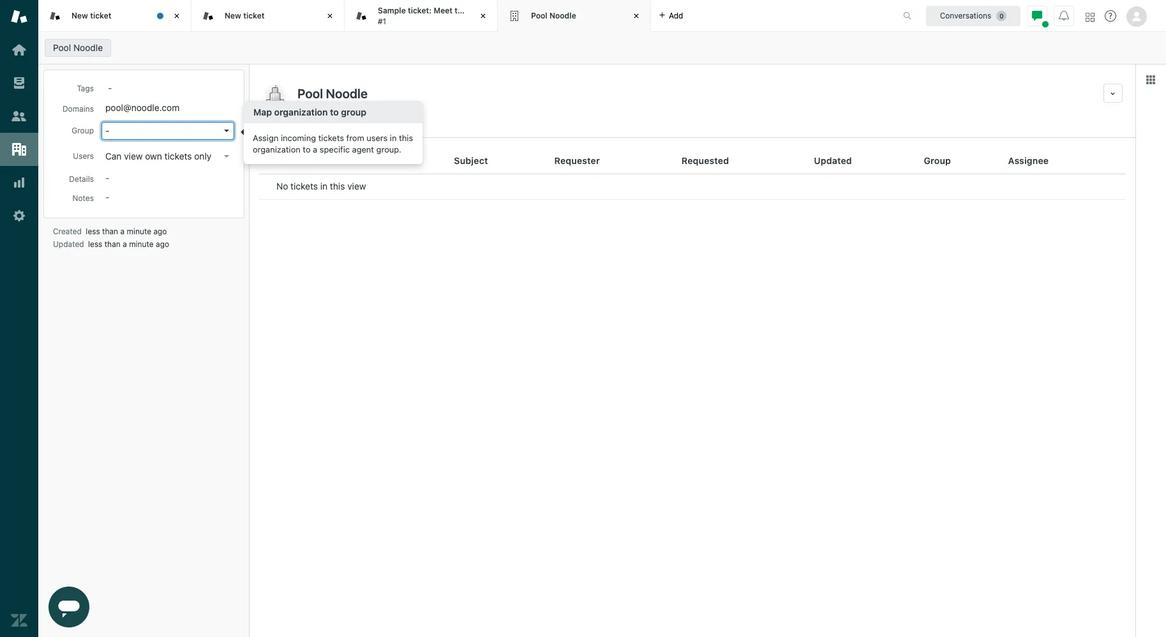 Task type: locate. For each thing, give the bounding box(es) containing it.
pool noodle up tags
[[53, 42, 103, 53]]

0 vertical spatial updated
[[814, 155, 852, 166]]

arrow down image
[[224, 130, 229, 132]]

users down group
[[330, 122, 354, 133]]

view
[[124, 151, 143, 162], [347, 181, 366, 192]]

(0)
[[296, 122, 309, 133], [357, 122, 369, 133]]

2 close image from the left
[[324, 10, 336, 22]]

conversations
[[940, 11, 992, 20]]

group
[[72, 126, 94, 135], [924, 155, 951, 166]]

1 vertical spatial organization
[[253, 144, 301, 154]]

1 new ticket from the left
[[71, 11, 111, 20]]

0 horizontal spatial this
[[330, 181, 345, 192]]

in inside assign incoming tickets from users in this organization to a specific agent group.
[[390, 132, 397, 143]]

meet
[[434, 6, 453, 15]]

tickets up specific
[[318, 132, 344, 143]]

this
[[399, 132, 413, 143], [330, 181, 345, 192]]

this inside assign incoming tickets from users in this organization to a specific agent group.
[[399, 132, 413, 143]]

own
[[145, 151, 162, 162]]

1 vertical spatial tickets
[[164, 151, 192, 162]]

tickets right own on the left top of the page
[[164, 151, 192, 162]]

0 horizontal spatial close image
[[170, 10, 183, 22]]

0 horizontal spatial in
[[320, 181, 328, 192]]

get help image
[[1105, 10, 1117, 22]]

less down notes
[[88, 239, 102, 249]]

close image inside tab
[[477, 10, 490, 22]]

organization up the tickets (0)
[[274, 106, 328, 117]]

in up group. at left
[[390, 132, 397, 143]]

1 horizontal spatial users
[[330, 122, 354, 133]]

agent
[[352, 144, 374, 154]]

1 vertical spatial noodle
[[73, 42, 103, 53]]

to left group
[[330, 106, 339, 117]]

assignee
[[1008, 155, 1049, 166]]

1 horizontal spatial ticket
[[243, 11, 265, 20]]

0 horizontal spatial updated
[[53, 239, 84, 249]]

1 close image from the left
[[170, 10, 183, 22]]

0 vertical spatial than
[[102, 227, 118, 236]]

pool noodle
[[531, 11, 576, 20], [53, 42, 103, 53]]

apps image
[[1146, 75, 1156, 85]]

0 vertical spatial in
[[390, 132, 397, 143]]

1 horizontal spatial in
[[390, 132, 397, 143]]

view right can
[[124, 151, 143, 162]]

ticket
[[469, 6, 490, 15], [90, 11, 111, 20], [243, 11, 265, 20]]

1 vertical spatial in
[[320, 181, 328, 192]]

1 horizontal spatial group
[[924, 155, 951, 166]]

0 vertical spatial minute
[[127, 227, 151, 236]]

close image
[[630, 10, 643, 22]]

pool
[[531, 11, 548, 20], [53, 42, 71, 53]]

1 horizontal spatial updated
[[814, 155, 852, 166]]

a for than
[[123, 239, 127, 249]]

in
[[390, 132, 397, 143], [320, 181, 328, 192]]

1 vertical spatial a
[[120, 227, 125, 236]]

pool noodle up secondary element
[[531, 11, 576, 20]]

0 horizontal spatial to
[[303, 144, 311, 154]]

- button
[[102, 122, 234, 140]]

grid
[[250, 148, 1136, 637]]

- field
[[103, 80, 234, 94]]

1 horizontal spatial this
[[399, 132, 413, 143]]

0 vertical spatial users
[[330, 122, 354, 133]]

0 horizontal spatial pool
[[53, 42, 71, 53]]

2 (0) from the left
[[357, 122, 369, 133]]

less right created
[[86, 227, 100, 236]]

0 horizontal spatial noodle
[[73, 42, 103, 53]]

tags
[[77, 84, 94, 93]]

subject
[[454, 155, 488, 166]]

created
[[53, 227, 82, 236]]

new ticket
[[71, 11, 111, 20], [225, 11, 265, 20]]

1 horizontal spatial pool noodle
[[531, 11, 576, 20]]

view inside button
[[124, 151, 143, 162]]

customers image
[[11, 108, 27, 124]]

1 vertical spatial view
[[347, 181, 366, 192]]

users for users (0)
[[330, 122, 354, 133]]

1 horizontal spatial (0)
[[357, 122, 369, 133]]

1 vertical spatial minute
[[129, 239, 154, 249]]

2 vertical spatial tickets
[[291, 181, 318, 192]]

(0) for tickets (0)
[[296, 122, 309, 133]]

0 vertical spatial ago
[[153, 227, 167, 236]]

status
[[299, 155, 326, 166]]

this up group. at left
[[399, 132, 413, 143]]

tab containing sample ticket: meet the ticket
[[345, 0, 498, 32]]

0 vertical spatial noodle
[[550, 11, 576, 20]]

group
[[341, 106, 366, 117]]

noodle inside "link"
[[73, 42, 103, 53]]

0 vertical spatial pool
[[531, 11, 548, 20]]

1 vertical spatial updated
[[53, 239, 84, 249]]

new
[[71, 11, 88, 20], [225, 11, 241, 20]]

1 vertical spatial pool noodle
[[53, 42, 103, 53]]

1 vertical spatial pool
[[53, 42, 71, 53]]

tabs tab list
[[38, 0, 890, 32]]

0 vertical spatial group
[[72, 126, 94, 135]]

2 new ticket from the left
[[225, 11, 265, 20]]

1 vertical spatial less
[[88, 239, 102, 249]]

to up the "status"
[[303, 144, 311, 154]]

a inside assign incoming tickets from users in this organization to a specific agent group.
[[313, 144, 317, 154]]

0 vertical spatial pool noodle
[[531, 11, 576, 20]]

organization up the ticket at top
[[253, 144, 301, 154]]

1 horizontal spatial close image
[[324, 10, 336, 22]]

0 horizontal spatial new ticket
[[71, 11, 111, 20]]

view down 'agent'
[[347, 181, 366, 192]]

details
[[69, 174, 94, 184]]

1 vertical spatial users
[[73, 151, 94, 161]]

0 vertical spatial this
[[399, 132, 413, 143]]

0 horizontal spatial pool noodle
[[53, 42, 103, 53]]

only
[[194, 151, 212, 162]]

0 vertical spatial organization
[[274, 106, 328, 117]]

0 horizontal spatial new
[[71, 11, 88, 20]]

admin image
[[11, 207, 27, 224]]

1 vertical spatial to
[[303, 144, 311, 154]]

0 vertical spatial view
[[124, 151, 143, 162]]

-
[[105, 125, 109, 136]]

assign
[[253, 132, 279, 143]]

2 horizontal spatial close image
[[477, 10, 490, 22]]

icon_org image
[[262, 84, 288, 109]]

0 horizontal spatial users
[[73, 151, 94, 161]]

organization
[[274, 106, 328, 117], [253, 144, 301, 154]]

ticket
[[269, 155, 296, 166]]

in down the "status"
[[320, 181, 328, 192]]

tickets
[[318, 132, 344, 143], [164, 151, 192, 162], [291, 181, 318, 192]]

new ticket tab
[[38, 0, 192, 32], [192, 0, 345, 32]]

0 vertical spatial less
[[86, 227, 100, 236]]

group inside grid
[[924, 155, 951, 166]]

1 horizontal spatial new
[[225, 11, 241, 20]]

related link
[[392, 121, 425, 137]]

tab
[[345, 0, 498, 32]]

(0) down group
[[357, 122, 369, 133]]

0 horizontal spatial view
[[124, 151, 143, 162]]

this down specific
[[330, 181, 345, 192]]

2 vertical spatial a
[[123, 239, 127, 249]]

specific
[[320, 144, 350, 154]]

than
[[102, 227, 118, 236], [105, 239, 121, 249]]

1 horizontal spatial new ticket
[[225, 11, 265, 20]]

notes
[[73, 193, 94, 203]]

tickets right no
[[291, 181, 318, 192]]

group.
[[376, 144, 401, 154]]

None text field
[[294, 84, 1099, 103]]

to
[[330, 106, 339, 117], [303, 144, 311, 154]]

can
[[105, 151, 122, 162]]

users up the details
[[73, 151, 94, 161]]

3 close image from the left
[[477, 10, 490, 22]]

to inside assign incoming tickets from users in this organization to a specific agent group.
[[303, 144, 311, 154]]

noodle
[[550, 11, 576, 20], [73, 42, 103, 53]]

from
[[346, 132, 364, 143]]

a
[[313, 144, 317, 154], [120, 227, 125, 236], [123, 239, 127, 249]]

users inside users (0) link
[[330, 122, 354, 133]]

1 horizontal spatial noodle
[[550, 11, 576, 20]]

ticket inside sample ticket: meet the ticket #1
[[469, 6, 490, 15]]

ticket:
[[408, 6, 432, 15]]

1 horizontal spatial to
[[330, 106, 339, 117]]

1 horizontal spatial view
[[347, 181, 366, 192]]

requested
[[682, 155, 729, 166]]

close image for 2nd new ticket tab
[[324, 10, 336, 22]]

1 horizontal spatial pool
[[531, 11, 548, 20]]

2 horizontal spatial ticket
[[469, 6, 490, 15]]

views image
[[11, 75, 27, 91]]

conversations button
[[926, 5, 1021, 26]]

noodle up secondary element
[[550, 11, 576, 20]]

ago
[[153, 227, 167, 236], [156, 239, 169, 249]]

0 horizontal spatial (0)
[[296, 122, 309, 133]]

0 vertical spatial tickets
[[318, 132, 344, 143]]

noodle up tags
[[73, 42, 103, 53]]

users
[[330, 122, 354, 133], [73, 151, 94, 161]]

1 vertical spatial group
[[924, 155, 951, 166]]

minute
[[127, 227, 151, 236], [129, 239, 154, 249]]

can view own tickets only
[[105, 151, 212, 162]]

arrow down image
[[224, 155, 229, 158]]

users (0)
[[330, 122, 369, 133]]

(0) down map organization to group on the top left
[[296, 122, 309, 133]]

1 (0) from the left
[[296, 122, 309, 133]]

1 vertical spatial ago
[[156, 239, 169, 249]]

0 vertical spatial a
[[313, 144, 317, 154]]

less
[[86, 227, 100, 236], [88, 239, 102, 249]]

updated
[[814, 155, 852, 166], [53, 239, 84, 249]]

close image
[[170, 10, 183, 22], [324, 10, 336, 22], [477, 10, 490, 22]]



Task type: describe. For each thing, give the bounding box(es) containing it.
pool@noodle.com
[[105, 102, 180, 113]]

a for tickets
[[313, 144, 317, 154]]

zendesk products image
[[1086, 12, 1095, 21]]

tickets (0) link
[[262, 121, 309, 137]]

add
[[669, 11, 683, 20]]

pool inside "link"
[[53, 42, 71, 53]]

sample ticket: meet the ticket #1
[[378, 6, 490, 26]]

pool inside tab
[[531, 11, 548, 20]]

the
[[455, 6, 467, 15]]

assign incoming tickets from users in this organization to a specific agent group.
[[253, 132, 413, 154]]

(0) for users (0)
[[357, 122, 369, 133]]

pool noodle inside "link"
[[53, 42, 103, 53]]

new ticket for 2nd new ticket tab from right
[[71, 11, 111, 20]]

1 vertical spatial this
[[330, 181, 345, 192]]

2 new from the left
[[225, 11, 241, 20]]

pool noodle link
[[45, 39, 111, 57]]

reporting image
[[11, 174, 27, 191]]

tickets (0)
[[262, 122, 309, 133]]

no tickets in this view
[[276, 181, 366, 192]]

domains
[[62, 104, 94, 114]]

tickets inside button
[[164, 151, 192, 162]]

users
[[367, 132, 388, 143]]

add button
[[651, 0, 691, 31]]

button displays agent's chat status as online. image
[[1032, 11, 1042, 21]]

organizations image
[[11, 141, 27, 158]]

no
[[276, 181, 288, 192]]

id
[[411, 155, 421, 166]]

0 vertical spatial to
[[330, 106, 339, 117]]

tickets inside assign incoming tickets from users in this organization to a specific agent group.
[[318, 132, 344, 143]]

related
[[392, 122, 423, 133]]

0 horizontal spatial group
[[72, 126, 94, 135]]

1 vertical spatial than
[[105, 239, 121, 249]]

zendesk image
[[11, 612, 27, 629]]

tickets
[[262, 122, 294, 133]]

2 new ticket tab from the left
[[192, 0, 345, 32]]

grid containing ticket status
[[250, 148, 1136, 637]]

noodle inside tab
[[550, 11, 576, 20]]

secondary element
[[38, 35, 1166, 61]]

organization inside assign incoming tickets from users in this organization to a specific agent group.
[[253, 144, 301, 154]]

#1
[[378, 16, 386, 26]]

sample
[[378, 6, 406, 15]]

updated inside created less than a minute ago updated less than a minute ago
[[53, 239, 84, 249]]

0 horizontal spatial ticket
[[90, 11, 111, 20]]

map organization to group
[[253, 106, 366, 117]]

created less than a minute ago updated less than a minute ago
[[53, 227, 169, 249]]

requester
[[555, 155, 600, 166]]

users for users
[[73, 151, 94, 161]]

get started image
[[11, 41, 27, 58]]

new ticket for 2nd new ticket tab
[[225, 11, 265, 20]]

main element
[[0, 0, 38, 637]]

notifications image
[[1059, 11, 1069, 21]]

ticket status
[[269, 155, 326, 166]]

1 new ticket tab from the left
[[38, 0, 192, 32]]

map
[[253, 106, 272, 117]]

1 new from the left
[[71, 11, 88, 20]]

incoming
[[281, 132, 316, 143]]

pool noodle inside tab
[[531, 11, 576, 20]]

users (0) link
[[330, 121, 371, 137]]

zendesk support image
[[11, 8, 27, 25]]

pool noodle tab
[[498, 0, 651, 32]]

close image for tab containing sample ticket: meet the ticket
[[477, 10, 490, 22]]

can view own tickets only button
[[102, 147, 234, 165]]



Task type: vqa. For each thing, say whether or not it's contained in the screenshot.
to inside the 'Assign incoming tickets from users in this organization to a specific agent group.'
yes



